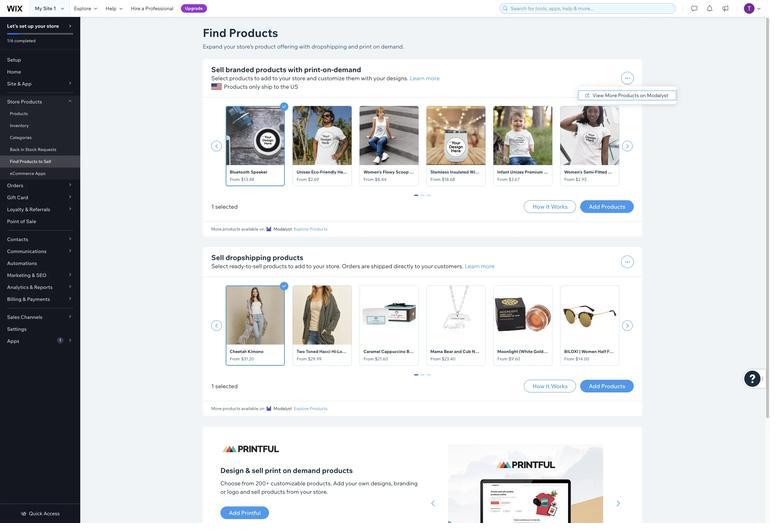 Task type: describe. For each thing, give the bounding box(es) containing it.
store
[[7, 99, 20, 105]]

of
[[20, 218, 25, 225]]

contacts
[[7, 236, 28, 243]]

store products button
[[0, 96, 80, 108]]

$3.67
[[509, 177, 520, 182]]

$13.48
[[241, 177, 255, 182]]

more for sell dropshipping products
[[211, 406, 222, 411]]

& for marketing
[[32, 272, 35, 279]]

settings
[[7, 326, 27, 333]]

choose
[[221, 480, 241, 487]]

from inside unisex eco-friendly heavy cotton t-shirt from $2.69
[[297, 177, 307, 182]]

modalyst link for sell branded products with print-on-demand
[[267, 226, 292, 232]]

more inside "button"
[[605, 92, 617, 99]]

on inside find products expand your store's product offering with dropshipping and print on demand.
[[373, 43, 380, 50]]

more for sell branded products with print-on-demand
[[211, 227, 222, 232]]

explore for sell dropshipping products
[[294, 406, 309, 411]]

unisex inside infant unisex premium soft t-shirt from $3.67
[[511, 169, 524, 175]]

site & app
[[7, 81, 32, 87]]

0 vertical spatial add
[[261, 75, 271, 82]]

explore products for sell branded products with print-on-demand
[[294, 227, 328, 232]]

your inside find products expand your store's product offering with dropshipping and print on demand.
[[224, 43, 236, 50]]

payments
[[27, 296, 50, 303]]

ecommerce apps
[[10, 171, 46, 176]]

products.
[[307, 480, 332, 487]]

point of sale
[[7, 218, 36, 225]]

works for sell branded products with print-on-demand
[[551, 203, 568, 210]]

tumbler
[[482, 169, 498, 175]]

how it works for sell dropshipping products
[[533, 383, 568, 390]]

analytics & reports button
[[0, 281, 80, 293]]

premium
[[525, 169, 543, 175]]

ready-
[[229, 263, 246, 270]]

app
[[22, 81, 32, 87]]

find for find products expand your store's product offering with dropshipping and print on demand.
[[203, 26, 226, 40]]

cotton for organic
[[626, 169, 640, 175]]

upgrade button
[[181, 4, 207, 13]]

on inside "button"
[[640, 92, 646, 99]]

how for sell branded products with print-on-demand
[[533, 203, 545, 210]]

with inside find products expand your store's product offering with dropshipping and print on demand.
[[299, 43, 310, 50]]

add printful
[[229, 510, 261, 517]]

how it works button for sell dropshipping products
[[524, 380, 576, 393]]

infant
[[498, 169, 510, 175]]

site inside popup button
[[7, 81, 16, 87]]

my
[[35, 5, 42, 12]]

modalyst for sell dropshipping products
[[274, 406, 292, 411]]

gift card button
[[0, 192, 80, 204]]

0 vertical spatial demand
[[334, 65, 361, 74]]

professional
[[145, 5, 174, 12]]

how it works button for sell branded products with print-on-demand
[[524, 200, 576, 213]]

customizable
[[271, 480, 306, 487]]

loyalty & referrals button
[[0, 204, 80, 216]]

categories link
[[0, 132, 80, 144]]

view more products on modalyst button
[[578, 90, 677, 101]]

0 vertical spatial from
[[242, 480, 254, 487]]

offering
[[277, 43, 298, 50]]

1 selected for sell dropshipping products
[[211, 383, 238, 390]]

orders inside dropdown button
[[7, 182, 23, 189]]

1 vertical spatial from
[[286, 489, 299, 496]]

products inside 'link'
[[20, 159, 38, 164]]

modalyst for sell branded products with print-on-demand
[[274, 227, 292, 232]]

dropshipping inside sell dropshipping products select ready-to-sell products to add to your store. orders are shipped directly to your customers. learn more
[[226, 253, 271, 262]]

marketing & seo
[[7, 272, 47, 279]]

$8.44
[[375, 177, 387, 182]]

sales channels button
[[0, 311, 80, 323]]

add inside choose from 200+ customizable products. add your own designs, branding or logo and sell products from your store.
[[333, 480, 344, 487]]

contacts button
[[0, 234, 80, 246]]

loyalty
[[7, 206, 24, 213]]

learn inside sell dropshipping products select ready-to-sell products to add to your store. orders are shipped directly to your customers. learn more
[[465, 263, 480, 270]]

my site 1
[[35, 5, 56, 12]]

t- inside infant unisex premium soft t-shirt from $3.67
[[554, 169, 557, 175]]

and down print-
[[307, 75, 317, 82]]

site & app button
[[0, 78, 80, 90]]

1 vertical spatial with
[[288, 65, 303, 74]]

1 horizontal spatial apps
[[35, 171, 46, 176]]

billing & payments
[[7, 296, 50, 303]]

$23.40
[[442, 356, 456, 362]]

store. inside sell dropshipping products select ready-to-sell products to add to your store. orders are shipped directly to your customers. learn more
[[326, 263, 341, 270]]

hire a professional link
[[127, 0, 178, 17]]

design & sell print on demand products
[[221, 466, 353, 475]]

& for billing
[[23, 296, 26, 303]]

selected for sell dropshipping products
[[215, 383, 238, 390]]

0 vertical spatial more
[[426, 75, 440, 82]]

add printful button
[[221, 507, 269, 520]]

moonlight (white gold peppermint) lip whip from $9.60
[[498, 349, 589, 362]]

scoop
[[396, 169, 409, 175]]

from inside women's flowy scoop muscle tank top from $8.44
[[364, 177, 374, 182]]

explore for sell branded products with print-on-demand
[[294, 227, 309, 232]]

women's for $8.44
[[364, 169, 382, 175]]

1 vertical spatial store
[[292, 75, 306, 82]]

point
[[7, 218, 19, 225]]

friendly
[[320, 169, 337, 175]]

and inside choose from 200+ customizable products. add your own designs, branding or logo and sell products from your store.
[[240, 489, 250, 496]]

select products to add to your store and customize them with your designs. learn more
[[211, 75, 440, 82]]

shirt inside infant unisex premium soft t-shirt from $3.67
[[557, 169, 567, 175]]

card
[[17, 194, 28, 201]]

infant unisex premium soft t-shirt from $3.67
[[498, 169, 567, 182]]

insulated
[[450, 169, 469, 175]]

view
[[593, 92, 604, 99]]

directly
[[394, 263, 414, 270]]

from inside bluetooth speaker from $13.48
[[230, 177, 240, 182]]

works for sell dropshipping products
[[551, 383, 568, 390]]

print inside find products expand your store's product offering with dropshipping and print on demand.
[[359, 43, 372, 50]]

$21.60
[[375, 356, 388, 362]]

soft
[[544, 169, 553, 175]]

learn more link for sell branded products with print-on-demand
[[410, 74, 440, 82]]

find products to sell
[[10, 159, 51, 164]]

select inside sell dropshipping products select ready-to-sell products to add to your store. orders are shipped directly to your customers. learn more
[[211, 263, 228, 270]]

whip
[[578, 349, 589, 354]]

add products for sell branded products with print-on-demand
[[589, 203, 626, 210]]

from inside caramel cappuccino body butter from $21.60
[[364, 356, 374, 362]]

2 vertical spatial with
[[361, 75, 372, 82]]

stemless insulated wine tumbler from $18.68
[[431, 169, 498, 182]]

0 1 2 for sell dropshipping products
[[415, 374, 430, 381]]

product
[[255, 43, 276, 50]]

how for sell dropshipping products
[[533, 383, 545, 390]]

seo
[[36, 272, 47, 279]]

let's set up your store
[[7, 23, 59, 29]]

1/6
[[7, 38, 13, 43]]

speaker
[[251, 169, 268, 175]]

only
[[249, 83, 260, 90]]

designs,
[[371, 480, 393, 487]]

find for find products to sell
[[10, 159, 19, 164]]

marketing
[[7, 272, 31, 279]]

customers.
[[435, 263, 464, 270]]

a
[[142, 5, 144, 12]]

hire a professional
[[131, 5, 174, 12]]

mama bear and cub necklace from $23.40
[[431, 349, 491, 362]]

setup
[[7, 57, 21, 63]]

explore products link for sell branded products with print-on-demand
[[294, 226, 328, 232]]

ecommerce
[[10, 171, 34, 176]]

are
[[362, 263, 370, 270]]

$2.69
[[308, 177, 319, 182]]

1 inside sidebar element
[[59, 338, 61, 343]]

butter
[[418, 349, 431, 354]]

modalyst inside "button"
[[647, 92, 669, 99]]

demand.
[[381, 43, 404, 50]]

let's
[[7, 23, 18, 29]]

sale
[[26, 218, 36, 225]]

0 vertical spatial site
[[43, 5, 52, 12]]

branding
[[394, 480, 418, 487]]

from inside moonlight (white gold peppermint) lip whip from $9.60
[[498, 356, 508, 362]]

up
[[28, 23, 34, 29]]

settings link
[[0, 323, 80, 335]]

add products button for sell dropshipping products
[[581, 380, 634, 393]]

your inside sidebar element
[[35, 23, 46, 29]]

quick
[[29, 511, 43, 517]]



Task type: vqa. For each thing, say whether or not it's contained in the screenshot.
"Add" within the Add Printful button
yes



Task type: locate. For each thing, give the bounding box(es) containing it.
0 horizontal spatial apps
[[7, 338, 19, 345]]

on-
[[323, 65, 334, 74]]

view more products on modalyst
[[593, 92, 669, 99]]

2 vertical spatial explore
[[294, 406, 309, 411]]

1 vertical spatial 2
[[428, 374, 430, 381]]

(white
[[520, 349, 533, 354]]

print-
[[304, 65, 323, 74]]

add left printful
[[229, 510, 240, 517]]

0 vertical spatial sell
[[211, 65, 224, 74]]

and inside find products expand your store's product offering with dropshipping and print on demand.
[[348, 43, 358, 50]]

from down moonlight
[[498, 356, 508, 362]]

cappuccino
[[382, 349, 406, 354]]

1 horizontal spatial cotton
[[626, 169, 640, 175]]

2 2 from the top
[[428, 374, 430, 381]]

upgrade
[[185, 6, 203, 11]]

sell for sell dropshipping products select ready-to-sell products to add to your store. orders are shipped directly to your customers. learn more
[[211, 253, 224, 262]]

1 how from the top
[[533, 203, 545, 210]]

store. left are
[[326, 263, 341, 270]]

1 0 1 2 from the top
[[415, 195, 430, 201]]

0 for sell branded products with print-on-demand
[[415, 195, 418, 201]]

store. down products.
[[313, 489, 328, 496]]

0 horizontal spatial unisex
[[297, 169, 311, 175]]

and up them
[[348, 43, 358, 50]]

and inside mama bear and cub necklace from $23.40
[[454, 349, 462, 354]]

0 horizontal spatial more
[[426, 75, 440, 82]]

women's semi-fitted organic cotton t-shirt from $2.93
[[565, 169, 654, 182]]

1 vertical spatial how it works
[[533, 383, 568, 390]]

2 0 from the top
[[415, 374, 418, 381]]

how down moonlight (white gold peppermint) lip whip from $9.60 at the right bottom
[[533, 383, 545, 390]]

1 horizontal spatial learn
[[465, 263, 480, 270]]

1 horizontal spatial store
[[292, 75, 306, 82]]

from left $2.93
[[565, 177, 575, 182]]

2 how it works button from the top
[[524, 380, 576, 393]]

0 vertical spatial apps
[[35, 171, 46, 176]]

2 shirt from the left
[[557, 169, 567, 175]]

2 modalyst link from the top
[[267, 406, 292, 412]]

1 1 selected from the top
[[211, 203, 238, 210]]

women's for from
[[565, 169, 583, 175]]

it down infant unisex premium soft t-shirt from $3.67
[[546, 203, 550, 210]]

1 horizontal spatial t-
[[554, 169, 557, 175]]

0 horizontal spatial learn
[[410, 75, 425, 82]]

0 horizontal spatial cotton
[[352, 169, 365, 175]]

1 vertical spatial how
[[533, 383, 545, 390]]

sell right 'ready-'
[[253, 263, 262, 270]]

from inside stemless insulated wine tumbler from $18.68
[[431, 177, 441, 182]]

cheetah
[[230, 349, 247, 354]]

sales channels
[[7, 314, 42, 321]]

cotton inside unisex eco-friendly heavy cotton t-shirt from $2.69
[[352, 169, 365, 175]]

sell branded products with print-on-demand
[[211, 65, 361, 74]]

from down customizable
[[286, 489, 299, 496]]

site right "my"
[[43, 5, 52, 12]]

site down home
[[7, 81, 16, 87]]

fitted
[[595, 169, 607, 175]]

back in stock requests
[[10, 147, 56, 152]]

from left the $8.44
[[364, 177, 374, 182]]

1 vertical spatial add
[[295, 263, 305, 270]]

$14.00
[[576, 356, 590, 362]]

1 horizontal spatial dropshipping
[[312, 43, 347, 50]]

it for sell branded products with print-on-demand
[[546, 203, 550, 210]]

2 0 1 2 from the top
[[415, 374, 430, 381]]

1 more products available on from the top
[[211, 227, 265, 232]]

store.
[[326, 263, 341, 270], [313, 489, 328, 496]]

0 down body
[[415, 374, 418, 381]]

how it works down moonlight (white gold peppermint) lip whip from $9.60 at the right bottom
[[533, 383, 568, 390]]

how it works button down soft
[[524, 200, 576, 213]]

0 horizontal spatial t-
[[366, 169, 370, 175]]

unisex
[[297, 169, 311, 175], [511, 169, 524, 175]]

cheetah kimono from $31.20
[[230, 349, 264, 362]]

2 vertical spatial sell
[[211, 253, 224, 262]]

explore products link for sell dropshipping products
[[294, 406, 328, 412]]

1 2 from the top
[[428, 195, 430, 201]]

hire
[[131, 5, 140, 12]]

store inside sidebar element
[[47, 23, 59, 29]]

learn more link right customers. on the bottom
[[465, 262, 495, 271]]

orders up gift card
[[7, 182, 23, 189]]

select down branded
[[211, 75, 228, 82]]

1 vertical spatial sell
[[44, 159, 51, 164]]

0 vertical spatial dropshipping
[[312, 43, 347, 50]]

shirt for unisex eco-friendly heavy cotton t-shirt from $2.69
[[370, 169, 380, 175]]

add right products.
[[333, 480, 344, 487]]

unisex up $3.67
[[511, 169, 524, 175]]

demand up them
[[334, 65, 361, 74]]

0 horizontal spatial find
[[10, 159, 19, 164]]

available for sell dropshipping products
[[241, 406, 259, 411]]

0 horizontal spatial dropshipping
[[226, 253, 271, 262]]

1 vertical spatial apps
[[7, 338, 19, 345]]

products inside "button"
[[618, 92, 639, 99]]

gold
[[534, 349, 544, 354]]

requests
[[38, 147, 56, 152]]

print
[[359, 43, 372, 50], [265, 466, 281, 475]]

1 horizontal spatial add
[[295, 263, 305, 270]]

2 horizontal spatial t-
[[640, 169, 644, 175]]

shirt right organic
[[644, 169, 654, 175]]

sell inside choose from 200+ customizable products. add your own designs, branding or logo and sell products from your store.
[[251, 489, 260, 496]]

how it works button down moonlight (white gold peppermint) lip whip from $9.60 at the right bottom
[[524, 380, 576, 393]]

sell for sell branded products with print-on-demand
[[211, 65, 224, 74]]

1 t- from the left
[[366, 169, 370, 175]]

sell
[[211, 65, 224, 74], [44, 159, 51, 164], [211, 253, 224, 262]]

2 add products button from the top
[[581, 380, 634, 393]]

0 vertical spatial 0 1 2
[[415, 195, 430, 201]]

unisex inside unisex eco-friendly heavy cotton t-shirt from $2.69
[[297, 169, 311, 175]]

available
[[241, 227, 259, 232], [241, 406, 259, 411]]

1 vertical spatial learn more link
[[465, 262, 495, 271]]

orders inside sell dropshipping products select ready-to-sell products to add to your store. orders are shipped directly to your customers. learn more
[[342, 263, 360, 270]]

point of sale link
[[0, 216, 80, 228]]

0 vertical spatial more products available on
[[211, 227, 265, 232]]

0 1 2 for sell branded products with print-on-demand
[[415, 195, 430, 201]]

select
[[211, 75, 228, 82], [211, 263, 228, 270]]

1 select from the top
[[211, 75, 228, 82]]

dropshipping up on-
[[312, 43, 347, 50]]

caramel
[[364, 349, 381, 354]]

1 vertical spatial more
[[481, 263, 495, 270]]

add products button for sell branded products with print-on-demand
[[581, 200, 634, 213]]

it for sell dropshipping products
[[546, 383, 550, 390]]

1 how it works button from the top
[[524, 200, 576, 213]]

explore products
[[294, 227, 328, 232], [294, 406, 328, 411]]

with right them
[[361, 75, 372, 82]]

1 horizontal spatial women's
[[565, 169, 583, 175]]

cotton
[[352, 169, 365, 175], [626, 169, 640, 175]]

shirt up the $8.44
[[370, 169, 380, 175]]

choose from 200+ customizable products. add your own designs, branding or logo and sell products from your store.
[[221, 480, 418, 496]]

1 vertical spatial orders
[[342, 263, 360, 270]]

1 horizontal spatial orders
[[342, 263, 360, 270]]

add down $14.00
[[589, 383, 600, 390]]

caramel cappuccino body butter from $21.60
[[364, 349, 431, 362]]

& right billing
[[23, 296, 26, 303]]

1 vertical spatial demand
[[293, 466, 321, 475]]

store. inside choose from 200+ customizable products. add your own designs, branding or logo and sell products from your store.
[[313, 489, 328, 496]]

0 vertical spatial selected
[[215, 203, 238, 210]]

0 horizontal spatial learn more link
[[410, 74, 440, 82]]

analytics
[[7, 284, 29, 291]]

2 available from the top
[[241, 406, 259, 411]]

apps down settings
[[7, 338, 19, 345]]

1 vertical spatial selected
[[215, 383, 238, 390]]

1 shirt from the left
[[370, 169, 380, 175]]

from inside mama bear and cub necklace from $23.40
[[431, 356, 441, 362]]

home
[[7, 69, 21, 75]]

products inside choose from 200+ customizable products. add your own designs, branding or logo and sell products from your store.
[[262, 489, 285, 496]]

0 horizontal spatial add
[[261, 75, 271, 82]]

1 horizontal spatial print
[[359, 43, 372, 50]]

from $14.00
[[565, 356, 590, 362]]

0 for sell dropshipping products
[[415, 374, 418, 381]]

customize
[[318, 75, 345, 82]]

1 explore products from the top
[[294, 227, 328, 232]]

from down caramel
[[364, 356, 374, 362]]

add inside sell dropshipping products select ready-to-sell products to add to your store. orders are shipped directly to your customers. learn more
[[295, 263, 305, 270]]

& for analytics
[[30, 284, 33, 291]]

help
[[106, 5, 117, 12]]

t- for women's semi-fitted organic cotton t-shirt
[[640, 169, 644, 175]]

mama
[[431, 349, 443, 354]]

find down 'back' on the top left of the page
[[10, 159, 19, 164]]

0 vertical spatial explore
[[74, 5, 91, 12]]

&
[[17, 81, 21, 87], [25, 206, 28, 213], [32, 272, 35, 279], [30, 284, 33, 291], [23, 296, 26, 303], [246, 466, 250, 475]]

1 vertical spatial more products available on
[[211, 406, 265, 411]]

0 vertical spatial modalyst
[[647, 92, 669, 99]]

2 explore products from the top
[[294, 406, 328, 411]]

and
[[348, 43, 358, 50], [307, 75, 317, 82], [454, 349, 462, 354], [240, 489, 250, 496]]

$31.20
[[241, 356, 254, 362]]

from
[[242, 480, 254, 487], [286, 489, 299, 496]]

shirt for women's semi-fitted organic cotton t-shirt from $2.93
[[644, 169, 654, 175]]

learn more link for sell dropshipping products
[[465, 262, 495, 271]]

& for design
[[246, 466, 250, 475]]

find inside 'link'
[[10, 159, 19, 164]]

top
[[436, 169, 444, 175]]

1 vertical spatial add products
[[589, 383, 626, 390]]

to
[[254, 75, 260, 82], [272, 75, 278, 82], [274, 83, 279, 90], [39, 159, 43, 164], [288, 263, 294, 270], [306, 263, 312, 270], [415, 263, 420, 270]]

site
[[43, 5, 52, 12], [7, 81, 16, 87]]

back in stock requests link
[[0, 144, 80, 156]]

1 horizontal spatial site
[[43, 5, 52, 12]]

0 horizontal spatial site
[[7, 81, 16, 87]]

1 vertical spatial 0
[[415, 374, 418, 381]]

t- right organic
[[640, 169, 644, 175]]

1 horizontal spatial learn more link
[[465, 262, 495, 271]]

how it works down soft
[[533, 203, 568, 210]]

2 for sell dropshipping products
[[428, 374, 430, 381]]

1 add products from the top
[[589, 203, 626, 210]]

0 vertical spatial store
[[47, 23, 59, 29]]

1 vertical spatial print
[[265, 466, 281, 475]]

0 vertical spatial 2
[[428, 195, 430, 201]]

t- inside women's semi-fitted organic cotton t-shirt from $2.93
[[640, 169, 644, 175]]

1 vertical spatial add products button
[[581, 380, 634, 393]]

with up us
[[288, 65, 303, 74]]

cotton right heavy at the left of page
[[352, 169, 365, 175]]

1 vertical spatial more
[[211, 227, 222, 232]]

2 vertical spatial sell
[[251, 489, 260, 496]]

from down infant
[[498, 177, 508, 182]]

available for sell branded products with print-on-demand
[[241, 227, 259, 232]]

sell inside 'link'
[[44, 159, 51, 164]]

& left app
[[17, 81, 21, 87]]

2 select from the top
[[211, 263, 228, 270]]

1 vertical spatial select
[[211, 263, 228, 270]]

2 for sell branded products with print-on-demand
[[428, 195, 430, 201]]

t- left flowy
[[366, 169, 370, 175]]

2 vertical spatial more
[[211, 406, 222, 411]]

cotton right organic
[[626, 169, 640, 175]]

1 how it works from the top
[[533, 203, 568, 210]]

0 vertical spatial explore products link
[[294, 226, 328, 232]]

shirt inside unisex eco-friendly heavy cotton t-shirt from $2.69
[[370, 169, 380, 175]]

0 horizontal spatial store
[[47, 23, 59, 29]]

1 vertical spatial sell
[[252, 466, 263, 475]]

learn right customers. on the bottom
[[465, 263, 480, 270]]

0 1 2 down butter
[[415, 374, 430, 381]]

how it works for sell branded products with print-on-demand
[[533, 203, 568, 210]]

more
[[605, 92, 617, 99], [211, 227, 222, 232], [211, 406, 222, 411]]

and left cub
[[454, 349, 462, 354]]

find products to sell link
[[0, 156, 80, 168]]

from down mama
[[431, 356, 441, 362]]

store up us
[[292, 75, 306, 82]]

2 selected from the top
[[215, 383, 238, 390]]

2 it from the top
[[546, 383, 550, 390]]

1 available from the top
[[241, 227, 259, 232]]

& left "seo"
[[32, 272, 35, 279]]

automations
[[7, 260, 37, 267]]

from inside cheetah kimono from $31.20
[[230, 356, 240, 362]]

from down lip
[[565, 356, 575, 362]]

1 add products button from the top
[[581, 200, 634, 213]]

2 how it works from the top
[[533, 383, 568, 390]]

1 vertical spatial it
[[546, 383, 550, 390]]

shirt inside women's semi-fitted organic cotton t-shirt from $2.93
[[644, 169, 654, 175]]

add inside add printful button
[[229, 510, 240, 517]]

sales
[[7, 314, 20, 321]]

store products
[[7, 99, 42, 105]]

print up 200+
[[265, 466, 281, 475]]

sell dropshipping products select ready-to-sell products to add to your store. orders are shipped directly to your customers. learn more
[[211, 253, 495, 270]]

2 cotton from the left
[[626, 169, 640, 175]]

cotton inside women's semi-fitted organic cotton t-shirt from $2.93
[[626, 169, 640, 175]]

0 vertical spatial more
[[605, 92, 617, 99]]

2 add products from the top
[[589, 383, 626, 390]]

from left 200+
[[242, 480, 254, 487]]

1 vertical spatial store.
[[313, 489, 328, 496]]

1 vertical spatial explore products link
[[294, 406, 328, 412]]

$2.93
[[576, 177, 587, 182]]

& left reports
[[30, 284, 33, 291]]

more products available on for sell branded products with print-on-demand
[[211, 227, 265, 232]]

peppermint)
[[545, 349, 570, 354]]

setup link
[[0, 54, 80, 66]]

gift card
[[7, 194, 28, 201]]

1 works from the top
[[551, 203, 568, 210]]

1 vertical spatial explore
[[294, 227, 309, 232]]

0 horizontal spatial shirt
[[370, 169, 380, 175]]

find up expand
[[203, 26, 226, 40]]

from down bluetooth in the top left of the page
[[230, 177, 240, 182]]

pf logo color black 2 svg image
[[221, 445, 281, 454]]

t- inside unisex eco-friendly heavy cotton t-shirt from $2.69
[[366, 169, 370, 175]]

access
[[44, 511, 60, 517]]

1 modalyst link from the top
[[267, 226, 292, 232]]

find products expand your store's product offering with dropshipping and print on demand.
[[203, 26, 404, 50]]

learn more link right designs.
[[410, 74, 440, 82]]

1 explore products link from the top
[[294, 226, 328, 232]]

0 vertical spatial 0
[[415, 195, 418, 201]]

stock
[[25, 147, 37, 152]]

2 down tank
[[428, 195, 430, 201]]

sell down 200+
[[251, 489, 260, 496]]

apps
[[35, 171, 46, 176], [7, 338, 19, 345]]

2 works from the top
[[551, 383, 568, 390]]

0 vertical spatial how it works
[[533, 203, 568, 210]]

2 explore products link from the top
[[294, 406, 328, 412]]

products inside dropdown button
[[21, 99, 42, 105]]

0 vertical spatial add products button
[[581, 200, 634, 213]]

shirt right soft
[[557, 169, 567, 175]]

1 women's from the left
[[364, 169, 382, 175]]

sell up 200+
[[252, 466, 263, 475]]

2 more products available on from the top
[[211, 406, 265, 411]]

logo
[[227, 489, 239, 496]]

women's inside women's semi-fitted organic cotton t-shirt from $2.93
[[565, 169, 583, 175]]

sell inside sell dropshipping products select ready-to-sell products to add to your store. orders are shipped directly to your customers. learn more
[[211, 253, 224, 262]]

0 1 2 down muscle at the right top of page
[[415, 195, 430, 201]]

0 down women's flowy scoop muscle tank top from $8.44 on the top
[[415, 195, 418, 201]]

it down moonlight (white gold peppermint) lip whip from $9.60 at the right bottom
[[546, 383, 550, 390]]

sell inside sell dropshipping products select ready-to-sell products to add to your store. orders are shipped directly to your customers. learn more
[[253, 263, 262, 270]]

1 vertical spatial modalyst link
[[267, 406, 292, 412]]

0 vertical spatial sell
[[253, 263, 262, 270]]

0 vertical spatial with
[[299, 43, 310, 50]]

works
[[551, 203, 568, 210], [551, 383, 568, 390]]

1 horizontal spatial from
[[286, 489, 299, 496]]

2 unisex from the left
[[511, 169, 524, 175]]

designs.
[[387, 75, 409, 82]]

them
[[346, 75, 360, 82]]

your
[[35, 23, 46, 29], [224, 43, 236, 50], [279, 75, 291, 82], [374, 75, 385, 82], [313, 263, 325, 270], [422, 263, 433, 270], [346, 480, 357, 487], [300, 489, 312, 496]]

explore products for sell dropshipping products
[[294, 406, 328, 411]]

from inside women's semi-fitted organic cotton t-shirt from $2.93
[[565, 177, 575, 182]]

1 it from the top
[[546, 203, 550, 210]]

how
[[533, 203, 545, 210], [533, 383, 545, 390]]

communications button
[[0, 246, 80, 258]]

orders left are
[[342, 263, 360, 270]]

0 vertical spatial works
[[551, 203, 568, 210]]

women's up the $8.44
[[364, 169, 382, 175]]

1 unisex from the left
[[297, 169, 311, 175]]

2 1 selected from the top
[[211, 383, 238, 390]]

demand up products.
[[293, 466, 321, 475]]

1 vertical spatial find
[[10, 159, 19, 164]]

3 t- from the left
[[640, 169, 644, 175]]

from inside infant unisex premium soft t-shirt from $3.67
[[498, 177, 508, 182]]

0 horizontal spatial women's
[[364, 169, 382, 175]]

2 vertical spatial modalyst
[[274, 406, 292, 411]]

0 vertical spatial print
[[359, 43, 372, 50]]

0 vertical spatial how
[[533, 203, 545, 210]]

more products available on for sell dropshipping products
[[211, 406, 265, 411]]

add products
[[589, 203, 626, 210], [589, 383, 626, 390]]

& right design in the bottom of the page
[[246, 466, 250, 475]]

add down women's semi-fitted organic cotton t-shirt from $2.93
[[589, 203, 600, 210]]

t- right soft
[[554, 169, 557, 175]]

more products available on
[[211, 227, 265, 232], [211, 406, 265, 411]]

2 horizontal spatial shirt
[[644, 169, 654, 175]]

& for loyalty
[[25, 206, 28, 213]]

add products for sell dropshipping products
[[589, 383, 626, 390]]

semi-
[[584, 169, 595, 175]]

1 selected from the top
[[215, 203, 238, 210]]

products inside find products expand your store's product offering with dropshipping and print on demand.
[[229, 26, 278, 40]]

& inside dropdown button
[[32, 272, 35, 279]]

from down cheetah
[[230, 356, 240, 362]]

how down infant unisex premium soft t-shirt from $3.67
[[533, 203, 545, 210]]

0 horizontal spatial demand
[[293, 466, 321, 475]]

1 vertical spatial how it works button
[[524, 380, 576, 393]]

dropshipping up to-
[[226, 253, 271, 262]]

Search for tools, apps, help & more... field
[[509, 4, 674, 13]]

3 shirt from the left
[[644, 169, 654, 175]]

0 vertical spatial 1 selected
[[211, 203, 238, 210]]

body
[[407, 349, 418, 354]]

from left $29.99
[[297, 356, 307, 362]]

cub
[[463, 349, 471, 354]]

find inside find products expand your store's product offering with dropshipping and print on demand.
[[203, 26, 226, 40]]

and right "logo"
[[240, 489, 250, 496]]

dropshipping inside find products expand your store's product offering with dropshipping and print on demand.
[[312, 43, 347, 50]]

1 horizontal spatial demand
[[334, 65, 361, 74]]

women's up $2.93
[[565, 169, 583, 175]]

quick access
[[29, 511, 60, 517]]

& for site
[[17, 81, 21, 87]]

sidebar element
[[0, 17, 80, 523]]

2 women's from the left
[[565, 169, 583, 175]]

2 down butter
[[428, 374, 430, 381]]

1 vertical spatial modalyst
[[274, 227, 292, 232]]

1 selected for sell branded products with print-on-demand
[[211, 203, 238, 210]]

print left 'demand.'
[[359, 43, 372, 50]]

apps down find products to sell 'link'
[[35, 171, 46, 176]]

automations link
[[0, 258, 80, 269]]

add
[[589, 203, 600, 210], [589, 383, 600, 390], [333, 480, 344, 487], [229, 510, 240, 517]]

find
[[203, 26, 226, 40], [10, 159, 19, 164]]

gift
[[7, 194, 16, 201]]

1 vertical spatial 1 selected
[[211, 383, 238, 390]]

heavy
[[338, 169, 351, 175]]

1 vertical spatial 0 1 2
[[415, 374, 430, 381]]

selected for sell branded products with print-on-demand
[[215, 203, 238, 210]]

to inside find products to sell 'link'
[[39, 159, 43, 164]]

more inside sell dropshipping products select ready-to-sell products to add to your store. orders are shipped directly to your customers. learn more
[[481, 263, 495, 270]]

store down 'my site 1' at the top left of the page
[[47, 23, 59, 29]]

1 cotton from the left
[[352, 169, 365, 175]]

0 horizontal spatial print
[[265, 466, 281, 475]]

1/6 completed
[[7, 38, 36, 43]]

0 vertical spatial find
[[203, 26, 226, 40]]

0 vertical spatial store.
[[326, 263, 341, 270]]

1 0 from the top
[[415, 195, 418, 201]]

from down top
[[431, 177, 441, 182]]

1 horizontal spatial unisex
[[511, 169, 524, 175]]

modalyst link for sell dropshipping products
[[267, 406, 292, 412]]

1 vertical spatial works
[[551, 383, 568, 390]]

t- for unisex eco-friendly heavy cotton t-shirt
[[366, 169, 370, 175]]

0 horizontal spatial from
[[242, 480, 254, 487]]

from left $2.69
[[297, 177, 307, 182]]

cotton for heavy
[[352, 169, 365, 175]]

select left 'ready-'
[[211, 263, 228, 270]]

$18.68
[[442, 177, 455, 182]]

2 t- from the left
[[554, 169, 557, 175]]

unisex left eco- on the left top
[[297, 169, 311, 175]]

in
[[21, 147, 24, 152]]

with right 'offering'
[[299, 43, 310, 50]]

products
[[256, 65, 286, 74], [229, 75, 253, 82], [223, 227, 240, 232], [273, 253, 303, 262], [263, 263, 287, 270], [223, 406, 240, 411], [322, 466, 353, 475], [262, 489, 285, 496]]

0 vertical spatial learn
[[410, 75, 425, 82]]

2 how from the top
[[533, 383, 545, 390]]

women's inside women's flowy scoop muscle tank top from $8.44
[[364, 169, 382, 175]]

learn right designs.
[[410, 75, 425, 82]]

1 vertical spatial learn
[[465, 263, 480, 270]]

& right loyalty
[[25, 206, 28, 213]]



